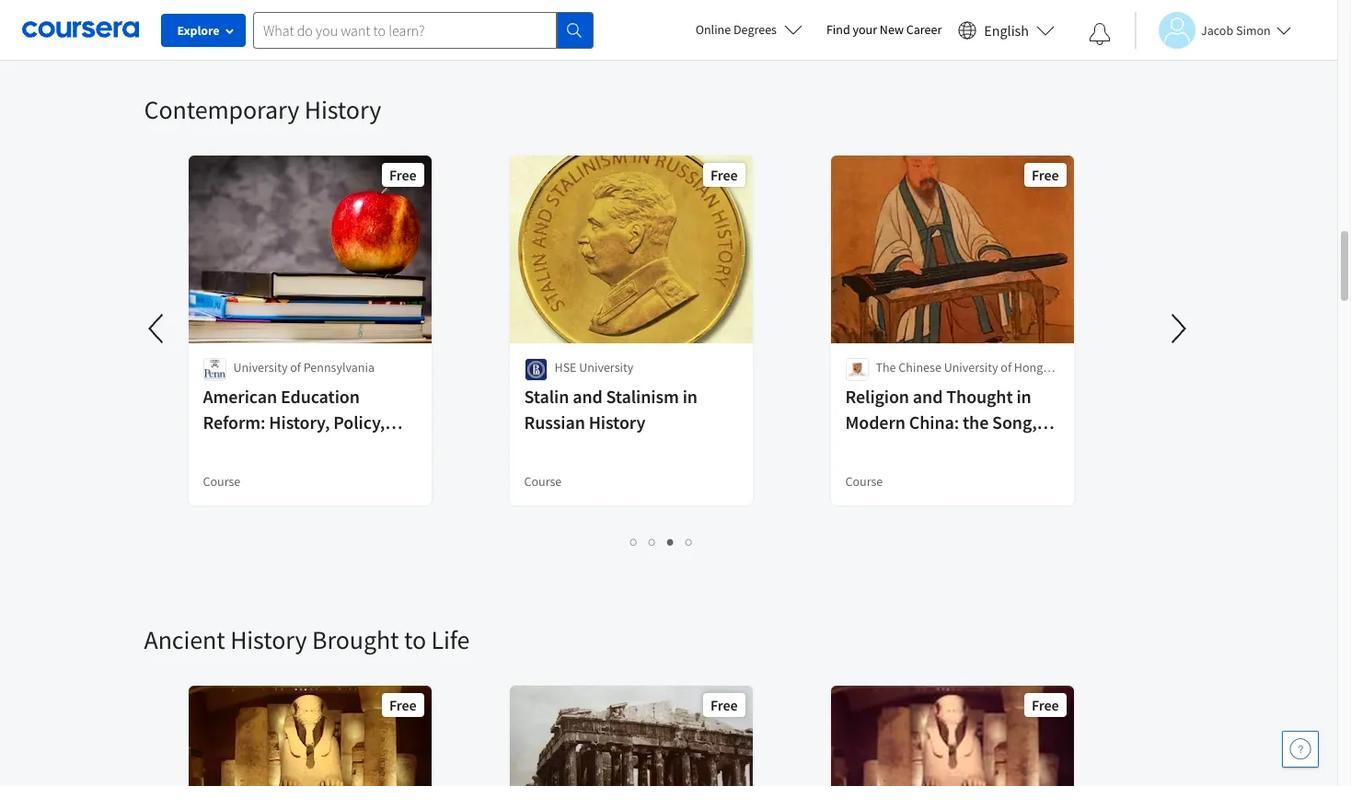 Task type: vqa. For each thing, say whether or not it's contained in the screenshot.
third Course from the right
yes



Task type: describe. For each thing, give the bounding box(es) containing it.
your
[[853, 21, 878, 38]]

explore button
[[161, 14, 246, 47]]

3 button
[[662, 531, 681, 553]]

1 list from the top
[[190, 1, 1134, 21]]

career
[[907, 21, 942, 38]]

hse university image
[[524, 358, 547, 381]]

course for american education reform: history, policy, practice
[[203, 473, 241, 490]]

stalin and stalinism in russian history
[[524, 385, 698, 434]]

show notifications image
[[1089, 23, 1112, 45]]

find
[[827, 21, 851, 38]]

degrees
[[734, 21, 777, 38]]

english button
[[952, 0, 1063, 60]]

simon
[[1237, 22, 1272, 38]]

jacob simon button
[[1135, 12, 1292, 48]]

jacob
[[1202, 22, 1234, 38]]

1 button
[[625, 531, 644, 553]]

jin,
[[846, 437, 875, 460]]

hse university
[[555, 359, 634, 376]]

education
[[281, 385, 360, 408]]

china:
[[910, 411, 960, 434]]

3
[[668, 533, 675, 551]]

2 free link from the left
[[508, 684, 755, 786]]

to
[[404, 623, 426, 657]]

religion
[[846, 385, 910, 408]]

ancient history brought to life carousel element
[[144, 568, 1352, 786]]

brought
[[312, 623, 399, 657]]

3 free link from the left
[[829, 684, 1076, 786]]

ancient
[[144, 623, 225, 657]]

list inside contemporary history carousel element
[[190, 531, 1134, 553]]

university inside the chinese university of hong kong
[[944, 359, 999, 376]]

the chinese university of hong kong
[[876, 359, 1044, 394]]

4 button
[[681, 531, 699, 553]]

life
[[431, 623, 470, 657]]

find your new career link
[[818, 18, 952, 41]]

stalinism
[[606, 385, 679, 408]]

the
[[963, 411, 989, 434]]

the chinese university of hong kong image
[[846, 358, 869, 381]]

help center image
[[1290, 739, 1312, 761]]

university of pennsylvania
[[233, 359, 375, 376]]

online
[[696, 21, 731, 38]]

and for history
[[573, 385, 603, 408]]

chevron down image
[[71, 28, 84, 41]]

2 university from the left
[[580, 359, 634, 376]]

history inside the "stalin and stalinism in russian history"
[[589, 411, 646, 434]]

religion and thought in modern china: the song, jin, and yuan
[[846, 385, 1037, 460]]

university of pennsylvania image
[[203, 358, 226, 381]]



Task type: locate. For each thing, give the bounding box(es) containing it.
american
[[203, 385, 277, 408]]

modern
[[846, 411, 906, 434]]

0 horizontal spatial course
[[203, 473, 241, 490]]

and for china:
[[913, 385, 943, 408]]

of
[[290, 359, 301, 376], [1001, 359, 1012, 376]]

course for religion and thought in modern china: the song, jin, and yuan
[[846, 473, 883, 490]]

university up thought
[[944, 359, 999, 376]]

0 horizontal spatial free link
[[186, 684, 433, 786]]

3 course from the left
[[846, 473, 883, 490]]

What do you want to learn? text field
[[253, 12, 557, 48]]

and down modern
[[878, 437, 908, 460]]

practice
[[203, 437, 266, 460]]

2
[[649, 533, 657, 551]]

2 of from the left
[[1001, 359, 1012, 376]]

in
[[683, 385, 698, 408], [1017, 385, 1032, 408]]

2 course from the left
[[524, 473, 562, 490]]

coursera image
[[22, 15, 139, 44]]

4
[[686, 533, 693, 551]]

history for contemporary history
[[305, 93, 381, 126]]

the
[[876, 359, 897, 376]]

online degrees
[[696, 21, 777, 38]]

course down russian
[[524, 473, 562, 490]]

university up american
[[233, 359, 288, 376]]

and down hse university
[[573, 385, 603, 408]]

2 horizontal spatial free link
[[829, 684, 1076, 786]]

1 horizontal spatial in
[[1017, 385, 1032, 408]]

2 horizontal spatial course
[[846, 473, 883, 490]]

course for stalin and stalinism in russian history
[[524, 473, 562, 490]]

jacob simon
[[1202, 22, 1272, 38]]

american education reform: history, policy, practice
[[203, 385, 385, 460]]

and up china:
[[913, 385, 943, 408]]

free
[[390, 166, 417, 184], [711, 166, 738, 184], [1032, 166, 1059, 184], [390, 696, 417, 715], [711, 696, 738, 715], [1032, 696, 1059, 715]]

russian
[[524, 411, 585, 434]]

history for ancient history brought to life
[[230, 623, 307, 657]]

2 list from the top
[[190, 531, 1134, 553]]

history,
[[269, 411, 330, 434]]

university
[[233, 359, 288, 376], [580, 359, 634, 376], [944, 359, 999, 376]]

online degrees button
[[681, 9, 818, 50]]

1 vertical spatial history
[[589, 411, 646, 434]]

2 horizontal spatial university
[[944, 359, 999, 376]]

yuan
[[912, 437, 950, 460]]

course down practice
[[203, 473, 241, 490]]

thought
[[947, 385, 1013, 408]]

course down jin,
[[846, 473, 883, 490]]

ancient history brought to life
[[144, 623, 470, 657]]

hong
[[1015, 359, 1044, 376]]

in inside the "stalin and stalinism in russian history"
[[683, 385, 698, 408]]

previous slide image
[[135, 307, 179, 351]]

1 of from the left
[[290, 359, 301, 376]]

university right the hse
[[580, 359, 634, 376]]

and inside the "stalin and stalinism in russian history"
[[573, 385, 603, 408]]

1 in from the left
[[683, 385, 698, 408]]

None search field
[[253, 12, 594, 48]]

0 horizontal spatial in
[[683, 385, 698, 408]]

of inside the chinese university of hong kong
[[1001, 359, 1012, 376]]

of left "hong" at top
[[1001, 359, 1012, 376]]

2 in from the left
[[1017, 385, 1032, 408]]

pennsylvania
[[304, 359, 375, 376]]

1 vertical spatial list
[[190, 531, 1134, 553]]

1 course from the left
[[203, 473, 241, 490]]

in for stalin and stalinism in russian history
[[683, 385, 698, 408]]

1 horizontal spatial free link
[[508, 684, 755, 786]]

2 button
[[644, 531, 662, 553]]

3 university from the left
[[944, 359, 999, 376]]

free link
[[186, 684, 433, 786], [508, 684, 755, 786], [829, 684, 1076, 786]]

in inside religion and thought in modern china: the song, jin, and yuan
[[1017, 385, 1032, 408]]

in right stalinism
[[683, 385, 698, 408]]

history inside ancient history brought to life carousel element
[[230, 623, 307, 657]]

in for religion and thought in modern china: the song, jin, and yuan
[[1017, 385, 1032, 408]]

2 horizontal spatial and
[[913, 385, 943, 408]]

1 horizontal spatial and
[[878, 437, 908, 460]]

1 free link from the left
[[186, 684, 433, 786]]

policy,
[[334, 411, 385, 434]]

list
[[190, 1, 1134, 21], [190, 531, 1134, 553]]

1 university from the left
[[233, 359, 288, 376]]

find your new career
[[827, 21, 942, 38]]

0 horizontal spatial university
[[233, 359, 288, 376]]

english
[[985, 21, 1030, 39]]

1 horizontal spatial university
[[580, 359, 634, 376]]

explore
[[177, 22, 220, 39]]

1 horizontal spatial of
[[1001, 359, 1012, 376]]

chinese
[[899, 359, 942, 376]]

next slide image
[[1157, 307, 1201, 351]]

course
[[203, 473, 241, 490], [524, 473, 562, 490], [846, 473, 883, 490]]

contemporary history
[[144, 93, 381, 126]]

contemporary history carousel element
[[135, 38, 1201, 568]]

song,
[[993, 411, 1037, 434]]

in up song,
[[1017, 385, 1032, 408]]

and
[[573, 385, 603, 408], [913, 385, 943, 408], [878, 437, 908, 460]]

history
[[305, 93, 381, 126], [589, 411, 646, 434], [230, 623, 307, 657]]

0 vertical spatial list
[[190, 1, 1134, 21]]

2 vertical spatial history
[[230, 623, 307, 657]]

new
[[880, 21, 904, 38]]

stalin
[[524, 385, 569, 408]]

reform:
[[203, 411, 266, 434]]

0 vertical spatial history
[[305, 93, 381, 126]]

1 horizontal spatial course
[[524, 473, 562, 490]]

of up education
[[290, 359, 301, 376]]

hse
[[555, 359, 577, 376]]

0 horizontal spatial of
[[290, 359, 301, 376]]

kong
[[876, 378, 904, 394]]

contemporary
[[144, 93, 300, 126]]

1
[[631, 533, 638, 551]]

list containing 1
[[190, 531, 1134, 553]]

0 horizontal spatial and
[[573, 385, 603, 408]]



